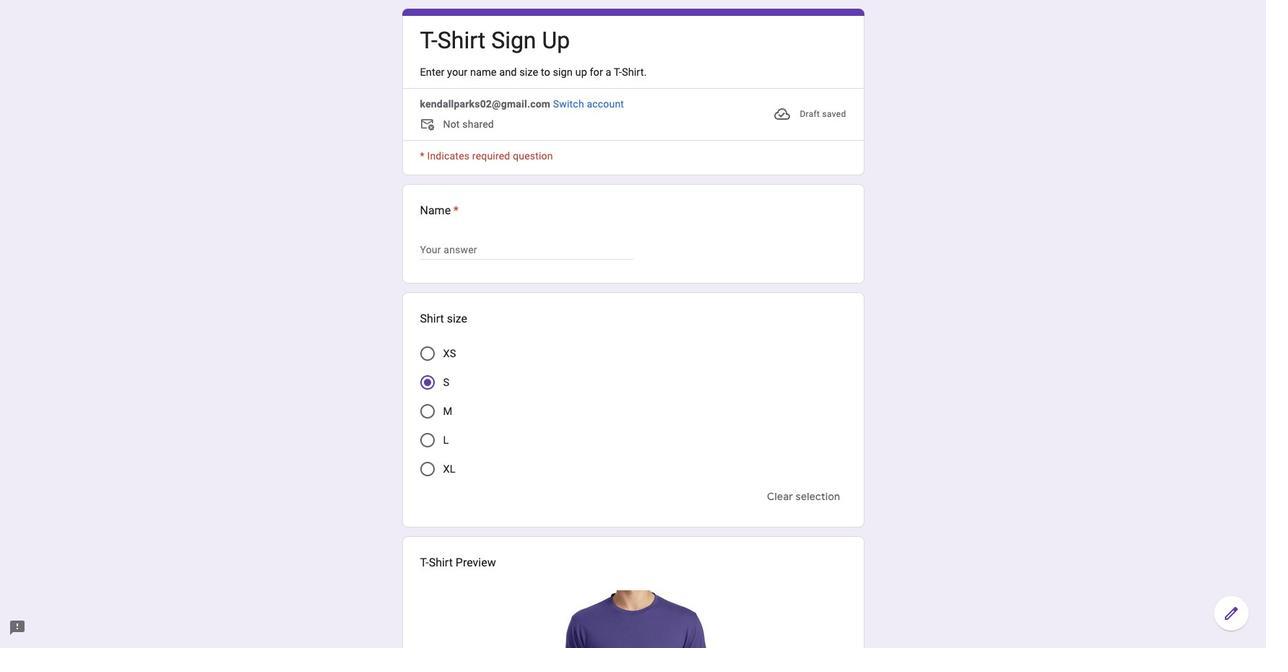 Task type: vqa. For each thing, say whether or not it's contained in the screenshot.
the Switch account Link
yes



Task type: locate. For each thing, give the bounding box(es) containing it.
a
[[606, 66, 612, 79]]

t- left preview
[[420, 557, 429, 570]]

t- up enter at the top left of page
[[420, 27, 438, 54]]

t-shirt preview list item
[[402, 537, 865, 649]]

t- right a
[[614, 66, 622, 79]]

* inside heading
[[454, 204, 459, 218]]

shirt inside "heading"
[[438, 27, 486, 54]]

t- for t-shirt sign up
[[420, 27, 438, 54]]

1 vertical spatial size
[[447, 312, 468, 326]]

t-shirt preview
[[420, 557, 496, 570]]

t- for t-shirt preview
[[420, 557, 429, 570]]

question
[[513, 150, 553, 162]]

none text field inside list
[[420, 241, 633, 259]]

saved
[[823, 109, 847, 119]]

shared
[[463, 119, 494, 130]]

*
[[420, 150, 425, 162], [454, 204, 459, 218]]

size up xs
[[447, 312, 468, 326]]

t- inside t-shirt preview list item
[[420, 557, 429, 570]]

shirt size
[[420, 312, 468, 326]]

name *
[[420, 204, 459, 218]]

name
[[420, 204, 451, 218]]

enter
[[420, 66, 445, 79]]

1 vertical spatial *
[[454, 204, 459, 218]]

selection
[[796, 491, 841, 504]]

shirt up your
[[438, 27, 486, 54]]

sign
[[553, 66, 573, 79]]

list
[[402, 184, 865, 649]]

up
[[542, 27, 570, 54]]

clear selection button
[[762, 484, 847, 510]]

1 horizontal spatial *
[[454, 204, 459, 218]]

draft
[[800, 109, 820, 119]]

shirt
[[438, 27, 486, 54], [420, 312, 444, 326], [429, 557, 453, 570]]

None text field
[[420, 241, 633, 259]]

t-
[[420, 27, 438, 54], [614, 66, 622, 79], [420, 557, 429, 570]]

l image
[[420, 434, 435, 448]]

0 vertical spatial t-
[[420, 27, 438, 54]]

* left indicates
[[420, 150, 425, 162]]

for
[[590, 66, 603, 79]]

0 vertical spatial shirt
[[438, 27, 486, 54]]

1 horizontal spatial size
[[520, 66, 539, 79]]

t-shirt sign up
[[420, 27, 570, 54]]

shirt inside list item
[[429, 557, 453, 570]]

1 vertical spatial t-
[[614, 66, 622, 79]]

0 vertical spatial *
[[420, 150, 425, 162]]

account
[[587, 98, 624, 110]]

list containing name
[[402, 184, 865, 649]]

size
[[520, 66, 539, 79], [447, 312, 468, 326]]

0 vertical spatial size
[[520, 66, 539, 79]]

t- inside t-shirt sign up "heading"
[[420, 27, 438, 54]]

draft saved
[[800, 109, 847, 119]]

0 horizontal spatial size
[[447, 312, 468, 326]]

2 vertical spatial shirt
[[429, 557, 453, 570]]

shirt left preview
[[429, 557, 453, 570]]

1 vertical spatial shirt
[[420, 312, 444, 326]]

xs image
[[420, 347, 435, 361]]

s
[[443, 377, 450, 390]]

size left the to
[[520, 66, 539, 79]]

heading
[[420, 202, 459, 220]]

m
[[443, 406, 453, 419]]

2 vertical spatial t-
[[420, 557, 429, 570]]

required question element
[[451, 202, 459, 220]]

required
[[472, 150, 511, 162]]

shirt up xs image
[[420, 312, 444, 326]]

L radio
[[420, 434, 435, 448]]

* right name on the top of the page
[[454, 204, 459, 218]]



Task type: describe. For each thing, give the bounding box(es) containing it.
S radio
[[420, 376, 435, 390]]

xl
[[443, 463, 456, 476]]

m image
[[420, 405, 435, 419]]

switch account link
[[553, 98, 624, 110]]

M radio
[[420, 405, 435, 419]]

not shared
[[443, 119, 494, 130]]

xl image
[[420, 463, 435, 477]]

shirt.
[[622, 66, 647, 79]]

s image
[[424, 380, 431, 387]]

indicates
[[427, 150, 470, 162]]

not
[[443, 119, 460, 130]]

0 horizontal spatial *
[[420, 150, 425, 162]]

kendallparks02@gmail.com
[[420, 98, 551, 110]]

your email and google account are not part of your response image
[[420, 117, 443, 135]]

XL radio
[[420, 463, 435, 477]]

kendallparks02@gmail.com switch account
[[420, 98, 624, 110]]

shirt for sign
[[438, 27, 486, 54]]

xs
[[443, 348, 456, 361]]

clear selection
[[767, 491, 841, 504]]

name
[[470, 66, 497, 79]]

preview
[[456, 557, 496, 570]]

and
[[500, 66, 517, 79]]

your
[[447, 66, 468, 79]]

heading containing name
[[420, 202, 459, 220]]

enter your name and size to sign up for a t-shirt.
[[420, 66, 647, 79]]

up
[[576, 66, 587, 79]]

to
[[541, 66, 551, 79]]

shirt for preview
[[429, 557, 453, 570]]

* indicates required question
[[420, 150, 553, 162]]

clear
[[767, 491, 794, 504]]

switch
[[553, 98, 584, 110]]

draft saved status
[[774, 97, 847, 132]]

XS radio
[[420, 347, 435, 361]]

t-shirt sign up heading
[[420, 25, 570, 57]]

sign
[[492, 27, 537, 54]]

l
[[443, 434, 449, 447]]



